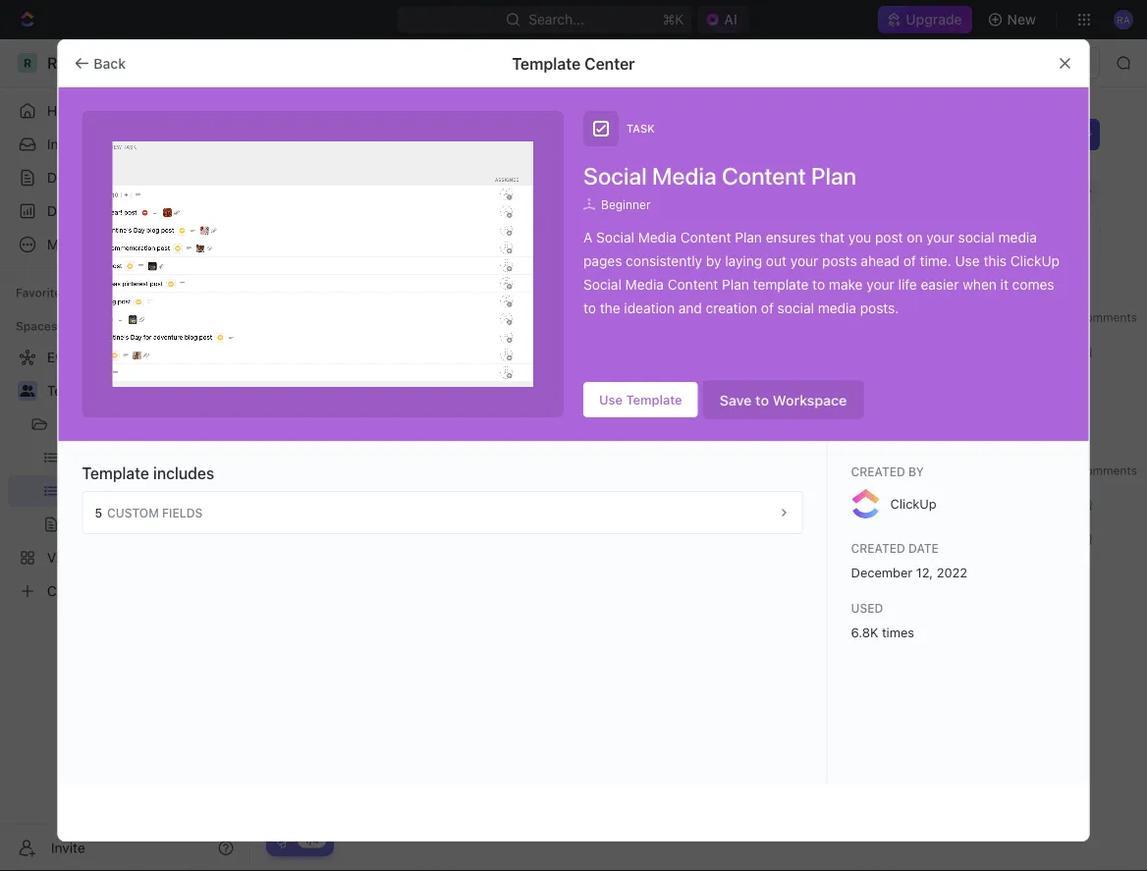 Task type: locate. For each thing, give the bounding box(es) containing it.
5 down task 3 link
[[536, 531, 543, 545]]

task 3
[[353, 495, 395, 512]]

add for 2
[[443, 432, 465, 446]]

created
[[852, 465, 906, 479], [852, 542, 906, 555]]

1 vertical spatial project 1
[[298, 117, 411, 150]]

media down make
[[818, 300, 857, 316]]

5 inside button
[[536, 531, 543, 545]]

created date december 12, 2022
[[852, 542, 968, 580]]

social up pages
[[597, 229, 635, 246]]

back
[[94, 55, 126, 71]]

0 horizontal spatial social
[[778, 300, 815, 316]]

0 horizontal spatial your
[[791, 253, 819, 269]]

media
[[653, 162, 717, 190], [639, 229, 677, 246], [626, 276, 664, 293]]

task down the up
[[382, 377, 411, 393]]

created left by
[[852, 465, 906, 479]]

clickup up comes
[[1011, 253, 1061, 269]]

invite
[[51, 840, 85, 857]]

1 horizontal spatial social
[[959, 229, 995, 246]]

with
[[415, 342, 442, 358]]

when
[[963, 276, 997, 293]]

created up december
[[852, 542, 906, 555]]

1 horizontal spatial add
[[443, 432, 465, 446]]

project 1 link
[[474, 51, 560, 75]]

by
[[909, 465, 925, 479]]

Search tasks... text field
[[934, 224, 1101, 253]]

0 horizontal spatial add
[[353, 377, 378, 393]]

0 vertical spatial use
[[956, 253, 981, 269]]

clickup
[[1011, 253, 1061, 269], [891, 497, 937, 512]]

template down the search...
[[512, 54, 581, 73]]

0 vertical spatial plan
[[812, 162, 857, 190]]

add
[[483, 279, 506, 292], [353, 377, 378, 393], [443, 432, 465, 446]]

posts.
[[861, 300, 900, 316]]

1 vertical spatial media
[[818, 300, 857, 316]]

1 vertical spatial content
[[681, 229, 732, 246]]

media up "assignees" button
[[653, 162, 717, 190]]

0 vertical spatial 5
[[95, 506, 102, 520]]

1 vertical spatial plan
[[735, 229, 763, 246]]

project
[[446, 342, 492, 358]]

to left the
[[584, 300, 597, 316]]

5 for 5 custom fields
[[95, 506, 102, 520]]

out
[[767, 253, 787, 269]]

1 vertical spatial of
[[762, 300, 774, 316]]

content up by
[[681, 229, 732, 246]]

your up time.
[[927, 229, 955, 246]]

assignees
[[723, 231, 781, 245]]

to
[[813, 276, 826, 293], [584, 300, 597, 316], [757, 392, 770, 408], [321, 432, 338, 446]]

team
[[47, 383, 81, 399]]

project 1 up board
[[298, 117, 411, 150]]

space
[[85, 383, 125, 399]]

‎come up with project name
[[353, 342, 531, 358]]

save
[[722, 392, 753, 408]]

template left save
[[627, 393, 683, 407]]

post
[[876, 229, 904, 246]]

0 horizontal spatial use
[[600, 393, 623, 407]]

1 down the search...
[[549, 55, 555, 71]]

2 horizontal spatial 1
[[549, 55, 555, 71]]

0 horizontal spatial template
[[82, 464, 149, 483]]

tree containing team space
[[8, 342, 242, 607]]

5
[[95, 506, 102, 520], [536, 531, 543, 545]]

pre-meeting preparation
[[353, 530, 513, 546]]

1 horizontal spatial clickup
[[1011, 253, 1061, 269]]

preparation
[[438, 530, 513, 546]]

content up assignees
[[722, 162, 807, 190]]

your down ensures
[[791, 253, 819, 269]]

add task button up task 3 link
[[419, 427, 503, 451]]

add task button up ‎come up with project name link on the top of the page
[[460, 274, 543, 297]]

media up consistently
[[639, 229, 677, 246]]

task up task 3 link
[[469, 432, 495, 446]]

add task
[[483, 279, 535, 292], [353, 377, 411, 393], [443, 432, 495, 446]]

0 horizontal spatial 1
[[392, 117, 405, 150]]

1 vertical spatial add
[[353, 377, 378, 393]]

home
[[47, 103, 85, 119]]

your
[[927, 229, 955, 246], [791, 253, 819, 269], [867, 276, 895, 293]]

clickup down by
[[891, 497, 937, 512]]

new
[[1008, 11, 1037, 28]]

of down template
[[762, 300, 774, 316]]

it
[[1001, 276, 1009, 293]]

use
[[956, 253, 981, 269], [600, 393, 623, 407]]

add task button for 1
[[460, 274, 543, 297]]

december
[[852, 565, 913, 580]]

media up this
[[999, 229, 1038, 246]]

progress
[[337, 279, 401, 292]]

0 horizontal spatial of
[[762, 300, 774, 316]]

meeting
[[381, 530, 434, 546]]

social down template
[[778, 300, 815, 316]]

media
[[999, 229, 1038, 246], [818, 300, 857, 316]]

upgrade
[[907, 11, 963, 28]]

project down the search...
[[499, 55, 545, 71]]

0 horizontal spatial project
[[298, 117, 386, 150]]

1 vertical spatial use
[[600, 393, 623, 407]]

social up this
[[959, 229, 995, 246]]

1 vertical spatial 5
[[536, 531, 543, 545]]

add task up name
[[483, 279, 535, 292]]

0 vertical spatial media
[[653, 162, 717, 190]]

add task button
[[460, 274, 543, 297], [344, 373, 419, 397], [419, 427, 503, 451]]

1 horizontal spatial media
[[999, 229, 1038, 246]]

2 vertical spatial social
[[584, 276, 622, 293]]

1 right progress
[[423, 279, 429, 292]]

social
[[959, 229, 995, 246], [778, 300, 815, 316]]

user group image
[[20, 385, 35, 397]]

2 vertical spatial media
[[626, 276, 664, 293]]

0 vertical spatial project
[[499, 55, 545, 71]]

5 for 5
[[536, 531, 543, 545]]

easier
[[921, 276, 960, 293]]

1 up list link at the top of the page
[[392, 117, 405, 150]]

1 horizontal spatial template
[[512, 54, 581, 73]]

1 vertical spatial created
[[852, 542, 906, 555]]

use down the
[[600, 393, 623, 407]]

⌘k
[[663, 11, 685, 28]]

2 vertical spatial add
[[443, 432, 465, 446]]

project 1
[[499, 55, 555, 71], [298, 117, 411, 150]]

content up "and"
[[668, 276, 719, 293]]

5 left the custom
[[95, 506, 102, 520]]

project up board
[[298, 117, 386, 150]]

project 1 down the search...
[[499, 55, 555, 71]]

favorites
[[16, 286, 68, 300]]

add up ‎come up with project name link on the top of the page
[[483, 279, 506, 292]]

2 vertical spatial template
[[82, 464, 149, 483]]

1 vertical spatial your
[[791, 253, 819, 269]]

1 vertical spatial clickup
[[891, 497, 937, 512]]

on
[[907, 229, 923, 246]]

2 vertical spatial your
[[867, 276, 895, 293]]

1 horizontal spatial use
[[956, 253, 981, 269]]

ahead
[[861, 253, 900, 269]]

2 vertical spatial 1
[[423, 279, 429, 292]]

2 vertical spatial add task button
[[419, 427, 503, 451]]

add task for 1
[[483, 279, 535, 292]]

2022
[[937, 565, 968, 580]]

beginner
[[602, 198, 651, 212]]

0 vertical spatial add
[[483, 279, 506, 292]]

automations button
[[969, 48, 1071, 78]]

0 vertical spatial add task button
[[460, 274, 543, 297]]

2 created from the top
[[852, 542, 906, 555]]

2 horizontal spatial add
[[483, 279, 506, 292]]

name
[[495, 342, 531, 358]]

task up name
[[509, 279, 535, 292]]

plan up that
[[812, 162, 857, 190]]

0 vertical spatial clickup
[[1011, 253, 1061, 269]]

add down ‎come
[[353, 377, 378, 393]]

created inside created date december 12, 2022
[[852, 542, 906, 555]]

add task down ‎come
[[353, 377, 411, 393]]

1 vertical spatial social
[[778, 300, 815, 316]]

0 vertical spatial social
[[584, 162, 647, 190]]

created for created by
[[852, 465, 906, 479]]

consistently
[[626, 253, 703, 269]]

add task button for 2
[[419, 427, 503, 451]]

save to workspace
[[722, 392, 846, 408]]

1 vertical spatial add task button
[[344, 373, 419, 397]]

2 vertical spatial content
[[668, 276, 719, 293]]

1 vertical spatial template
[[627, 393, 683, 407]]

social down pages
[[584, 276, 622, 293]]

1 created from the top
[[852, 465, 906, 479]]

of
[[904, 253, 917, 269], [762, 300, 774, 316]]

template
[[512, 54, 581, 73], [627, 393, 683, 407], [82, 464, 149, 483]]

use up when
[[956, 253, 981, 269]]

to left do
[[321, 432, 338, 446]]

dashboards link
[[8, 196, 242, 227]]

0 vertical spatial 1
[[549, 55, 555, 71]]

template for template center
[[512, 54, 581, 73]]

to left make
[[813, 276, 826, 293]]

template
[[753, 276, 809, 293]]

tree inside sidebar navigation
[[8, 342, 242, 607]]

includes
[[153, 464, 214, 483]]

add task up task 3 link
[[443, 432, 495, 446]]

add right the 2
[[443, 432, 465, 446]]

0 vertical spatial project 1
[[499, 55, 555, 71]]

plan up creation
[[723, 276, 750, 293]]

media up ideation
[[626, 276, 664, 293]]

0 vertical spatial of
[[904, 253, 917, 269]]

inbox link
[[8, 129, 242, 160]]

0 vertical spatial add task
[[483, 279, 535, 292]]

up
[[394, 342, 411, 358]]

add task button down ‎come
[[344, 373, 419, 397]]

0 horizontal spatial 5
[[95, 506, 102, 520]]

2 vertical spatial add task
[[443, 432, 495, 446]]

social up beginner at the top of page
[[584, 162, 647, 190]]

template up the custom
[[82, 464, 149, 483]]

1 horizontal spatial your
[[867, 276, 895, 293]]

team space link
[[47, 375, 238, 407]]

0 vertical spatial created
[[852, 465, 906, 479]]

0 vertical spatial your
[[927, 229, 955, 246]]

0 vertical spatial template
[[512, 54, 581, 73]]

1 horizontal spatial 5
[[536, 531, 543, 545]]

tree
[[8, 342, 242, 607]]

1
[[549, 55, 555, 71], [392, 117, 405, 150], [423, 279, 429, 292]]

plan up laying
[[735, 229, 763, 246]]

your down ahead
[[867, 276, 895, 293]]

of down hide button
[[904, 253, 917, 269]]



Task type: describe. For each thing, give the bounding box(es) containing it.
2 vertical spatial plan
[[723, 276, 750, 293]]

time.
[[920, 253, 952, 269]]

in
[[321, 279, 334, 292]]

workspace
[[774, 392, 846, 408]]

sidebar navigation
[[0, 39, 251, 872]]

creation
[[706, 300, 758, 316]]

social media content plan
[[584, 162, 857, 190]]

the
[[600, 300, 621, 316]]

fields
[[162, 506, 203, 520]]

center
[[585, 54, 635, 73]]

back button
[[66, 48, 138, 79]]

onboarding checklist button element
[[274, 833, 290, 849]]

1 vertical spatial social
[[597, 229, 635, 246]]

times
[[883, 625, 915, 640]]

to right save
[[757, 392, 770, 408]]

task left 3 in the left bottom of the page
[[353, 495, 383, 512]]

hide button
[[888, 227, 930, 250]]

custom
[[107, 506, 159, 520]]

and
[[679, 300, 703, 316]]

1 horizontal spatial of
[[904, 253, 917, 269]]

make
[[829, 276, 863, 293]]

3
[[386, 495, 395, 512]]

posts
[[823, 253, 858, 269]]

1 horizontal spatial project 1
[[499, 55, 555, 71]]

in progress
[[321, 279, 401, 292]]

new button
[[980, 4, 1049, 35]]

docs link
[[8, 162, 242, 194]]

search
[[836, 182, 882, 199]]

0 vertical spatial social
[[959, 229, 995, 246]]

that
[[820, 229, 845, 246]]

spaces
[[16, 319, 57, 333]]

life
[[899, 276, 918, 293]]

onboarding checklist button image
[[274, 833, 290, 849]]

clickup inside a social media content plan ensures that you post on your social media pages consistently by laying out your posts ahead of time. use this clickup social media content plan template to make your life easier when it comes to the ideation and creation of social media posts.
[[1011, 253, 1061, 269]]

add task for 2
[[443, 432, 495, 446]]

0 horizontal spatial media
[[818, 300, 857, 316]]

dashboards
[[47, 203, 123, 219]]

0 horizontal spatial clickup
[[891, 497, 937, 512]]

ensures
[[766, 229, 817, 246]]

search...
[[529, 11, 585, 28]]

calendar link
[[454, 177, 517, 204]]

2
[[381, 432, 389, 446]]

pre-
[[353, 530, 381, 546]]

a social media content plan ensures that you post on your social media pages consistently by laying out your posts ahead of time. use this clickup social media content plan template to make your life easier when it comes to the ideation and creation of social media posts.
[[584, 229, 1061, 316]]

comes
[[1013, 276, 1055, 293]]

upgrade link
[[879, 6, 973, 33]]

home link
[[8, 95, 242, 127]]

2 horizontal spatial template
[[627, 393, 683, 407]]

0 horizontal spatial project 1
[[298, 117, 411, 150]]

template includes
[[82, 464, 214, 483]]

this
[[984, 253, 1007, 269]]

used 6.8k times
[[852, 601, 915, 640]]

ideation
[[624, 300, 675, 316]]

list
[[398, 182, 422, 199]]

2 horizontal spatial your
[[927, 229, 955, 246]]

‎come
[[353, 342, 391, 358]]

12,
[[917, 565, 934, 580]]

hide
[[896, 231, 922, 245]]

gantt link
[[549, 177, 589, 204]]

created by
[[852, 465, 925, 479]]

board link
[[319, 177, 362, 204]]

board
[[323, 182, 362, 199]]

created for created date december 12, 2022
[[852, 542, 906, 555]]

favorites button
[[8, 281, 75, 305]]

5 custom fields
[[95, 506, 203, 520]]

6.8k
[[852, 625, 879, 640]]

template center
[[512, 54, 635, 73]]

you
[[849, 229, 872, 246]]

0 vertical spatial content
[[722, 162, 807, 190]]

task down center
[[627, 122, 655, 135]]

inbox
[[47, 136, 82, 152]]

1 vertical spatial media
[[639, 229, 677, 246]]

1 horizontal spatial project
[[499, 55, 545, 71]]

list link
[[394, 177, 422, 204]]

template for template includes
[[82, 464, 149, 483]]

projects link
[[59, 409, 187, 440]]

add for 1
[[483, 279, 506, 292]]

by
[[707, 253, 722, 269]]

to do
[[321, 432, 359, 446]]

use inside a social media content plan ensures that you post on your social media pages consistently by laying out your posts ahead of time. use this clickup social media content plan template to make your life easier when it comes to the ideation and creation of social media posts.
[[956, 253, 981, 269]]

docs
[[47, 170, 80, 186]]

1 vertical spatial 1
[[392, 117, 405, 150]]

1/4
[[305, 835, 320, 846]]

automations
[[979, 55, 1061, 71]]

a
[[584, 229, 593, 246]]

do
[[341, 432, 359, 446]]

1 vertical spatial add task
[[353, 377, 411, 393]]

‎come up with project name link
[[348, 336, 638, 365]]

search button
[[811, 177, 888, 204]]

used
[[852, 601, 884, 615]]

0 vertical spatial media
[[999, 229, 1038, 246]]

use template
[[600, 393, 683, 407]]

1 vertical spatial project
[[298, 117, 386, 150]]

gantt
[[553, 182, 589, 199]]

projects
[[59, 416, 111, 432]]

task 3 link
[[348, 489, 638, 518]]

date
[[909, 542, 939, 555]]

1 horizontal spatial 1
[[423, 279, 429, 292]]

team space
[[47, 383, 125, 399]]



Task type: vqa. For each thing, say whether or not it's contained in the screenshot.
the bottommost Add
yes



